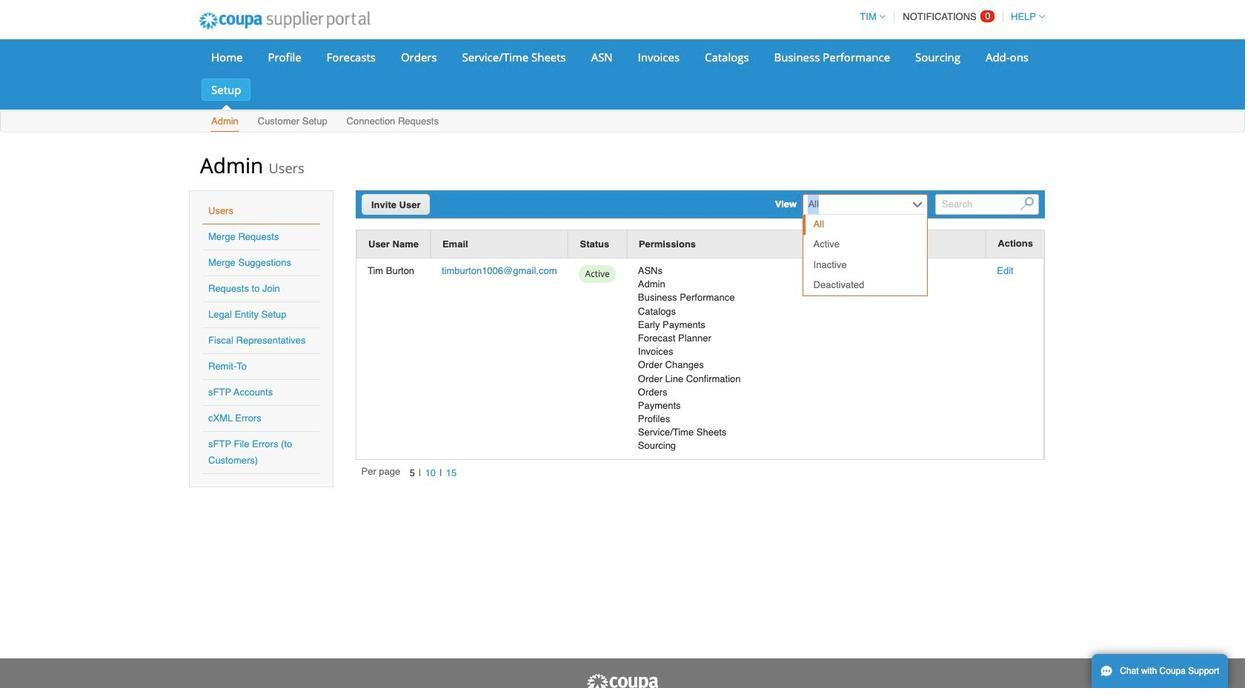 Task type: describe. For each thing, give the bounding box(es) containing it.
2 option from the top
[[804, 235, 927, 255]]

view list box
[[803, 214, 928, 297]]

3 option from the top
[[804, 255, 927, 276]]

1 horizontal spatial coupa supplier portal image
[[586, 674, 660, 689]]

Search text field
[[936, 194, 1039, 215]]



Task type: locate. For each thing, give the bounding box(es) containing it.
1 vertical spatial coupa supplier portal image
[[586, 674, 660, 689]]

search image
[[1021, 197, 1034, 211]]

option
[[804, 215, 927, 235], [804, 235, 927, 255], [804, 255, 927, 276], [804, 276, 927, 296]]

None text field
[[804, 195, 909, 214]]

1 vertical spatial navigation
[[361, 466, 461, 482]]

coupa supplier portal image
[[189, 2, 380, 39], [586, 674, 660, 689]]

navigation
[[853, 2, 1045, 31], [361, 466, 461, 482]]

0 vertical spatial coupa supplier portal image
[[189, 2, 380, 39]]

0 vertical spatial navigation
[[853, 2, 1045, 31]]

0 horizontal spatial navigation
[[361, 466, 461, 482]]

1 option from the top
[[804, 215, 927, 235]]

0 horizontal spatial coupa supplier portal image
[[189, 2, 380, 39]]

4 option from the top
[[804, 276, 927, 296]]

1 horizontal spatial navigation
[[853, 2, 1045, 31]]



Task type: vqa. For each thing, say whether or not it's contained in the screenshot.
navigation to the bottom
yes



